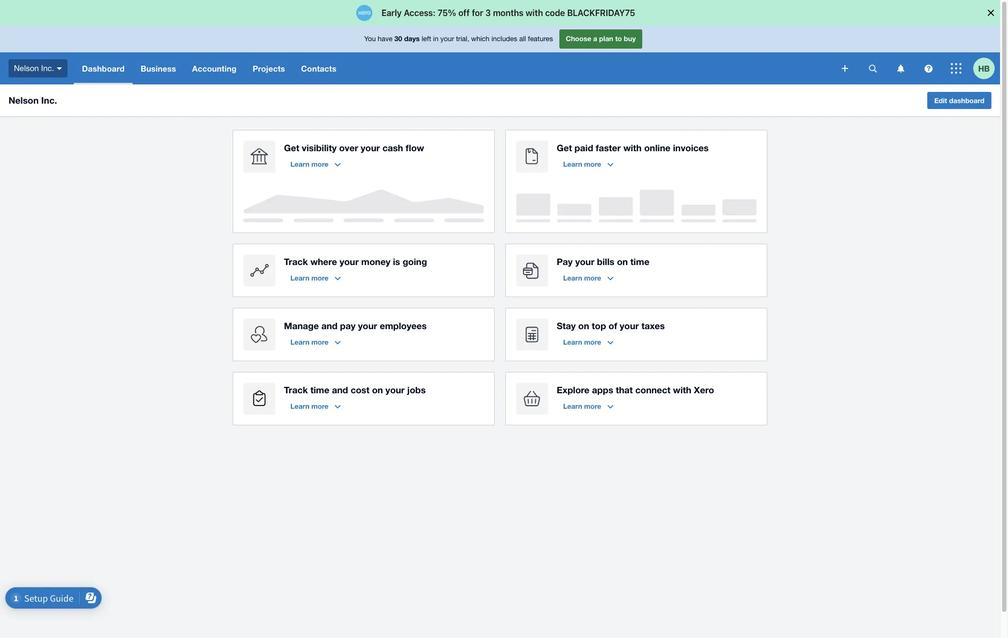 Task type: locate. For each thing, give the bounding box(es) containing it.
learn more for visibility
[[291, 160, 329, 169]]

0 vertical spatial with
[[624, 142, 642, 154]]

you have 30 days left in your trial, which includes all features
[[364, 34, 553, 43]]

0 vertical spatial and
[[322, 321, 338, 332]]

with
[[624, 142, 642, 154], [673, 385, 692, 396]]

more for time
[[312, 402, 329, 411]]

edit
[[935, 96, 948, 105]]

dashboard link
[[74, 52, 133, 85]]

hb
[[979, 63, 990, 73]]

learn more down manage
[[291, 338, 329, 347]]

1 get from the left
[[284, 142, 299, 154]]

a
[[594, 34, 598, 43]]

trial,
[[456, 35, 470, 43]]

invoices icon image
[[516, 141, 548, 173]]

learn more down track time and cost on your jobs
[[291, 402, 329, 411]]

explore
[[557, 385, 590, 396]]

track
[[284, 256, 308, 268], [284, 385, 308, 396]]

learn more down explore on the right
[[563, 402, 602, 411]]

inc.
[[41, 64, 54, 73], [41, 95, 57, 106]]

learn down paid
[[563, 160, 582, 169]]

pay your bills on time
[[557, 256, 650, 268]]

includes
[[492, 35, 518, 43]]

more down visibility
[[312, 160, 329, 169]]

days
[[404, 34, 420, 43]]

get
[[284, 142, 299, 154], [557, 142, 572, 154]]

and left pay on the bottom left
[[322, 321, 338, 332]]

on
[[617, 256, 628, 268], [579, 321, 590, 332], [372, 385, 383, 396]]

apps
[[592, 385, 614, 396]]

1 horizontal spatial on
[[579, 321, 590, 332]]

with right faster
[[624, 142, 642, 154]]

you
[[364, 35, 376, 43]]

more down pay your bills on time on the right
[[584, 274, 602, 283]]

svg image
[[951, 63, 962, 74], [842, 65, 849, 72]]

1 track from the top
[[284, 256, 308, 268]]

dashboard
[[82, 64, 125, 73]]

your
[[441, 35, 454, 43], [361, 142, 380, 154], [340, 256, 359, 268], [576, 256, 595, 268], [358, 321, 377, 332], [620, 321, 639, 332], [386, 385, 405, 396]]

learn more down paid
[[563, 160, 602, 169]]

learn for on
[[563, 338, 582, 347]]

navigation
[[74, 52, 835, 85]]

learn more button for time
[[284, 398, 347, 415]]

with left the xero on the bottom right
[[673, 385, 692, 396]]

track left the where
[[284, 256, 308, 268]]

choose
[[566, 34, 592, 43]]

0 horizontal spatial on
[[372, 385, 383, 396]]

2 track from the top
[[284, 385, 308, 396]]

learn more for on
[[563, 338, 602, 347]]

faster
[[596, 142, 621, 154]]

time
[[631, 256, 650, 268], [311, 385, 330, 396]]

and
[[322, 321, 338, 332], [332, 385, 348, 396]]

learn more button down the where
[[284, 270, 347, 287]]

1 vertical spatial with
[[673, 385, 692, 396]]

is
[[393, 256, 400, 268]]

learn down explore on the right
[[563, 402, 582, 411]]

have
[[378, 35, 393, 43]]

learn more button down top
[[557, 334, 620, 351]]

1 vertical spatial nelson
[[9, 95, 39, 106]]

on right bills
[[617, 256, 628, 268]]

accounting button
[[184, 52, 245, 85]]

nelson inc. inside popup button
[[14, 64, 54, 73]]

stay on top of your taxes
[[557, 321, 665, 332]]

more down manage
[[312, 338, 329, 347]]

track time and cost on your jobs
[[284, 385, 426, 396]]

learn for visibility
[[291, 160, 310, 169]]

time right bills
[[631, 256, 650, 268]]

which
[[471, 35, 490, 43]]

your inside 'you have 30 days left in your trial, which includes all features'
[[441, 35, 454, 43]]

learn more for and
[[291, 338, 329, 347]]

nelson
[[14, 64, 39, 73], [9, 95, 39, 106]]

learn more button for your
[[557, 270, 620, 287]]

plan
[[599, 34, 614, 43]]

employees
[[380, 321, 427, 332]]

svg image inside nelson inc. popup button
[[57, 67, 62, 70]]

learn more for paid
[[563, 160, 602, 169]]

0 horizontal spatial time
[[311, 385, 330, 396]]

learn more button down track time and cost on your jobs
[[284, 398, 347, 415]]

dialog
[[0, 0, 1009, 26]]

more down track time and cost on your jobs
[[312, 402, 329, 411]]

learn
[[291, 160, 310, 169], [563, 160, 582, 169], [291, 274, 310, 283], [563, 274, 582, 283], [291, 338, 310, 347], [563, 338, 582, 347], [291, 402, 310, 411], [563, 402, 582, 411]]

manage and pay your employees
[[284, 321, 427, 332]]

1 vertical spatial time
[[311, 385, 330, 396]]

learn more button for where
[[284, 270, 347, 287]]

banner containing hb
[[0, 26, 1001, 85]]

all
[[520, 35, 526, 43]]

online
[[645, 142, 671, 154]]

learn more button down paid
[[557, 156, 620, 173]]

projects button
[[245, 52, 293, 85]]

get for get paid faster with online invoices
[[557, 142, 572, 154]]

learn more button
[[284, 156, 347, 173], [557, 156, 620, 173], [284, 270, 347, 287], [557, 270, 620, 287], [284, 334, 347, 351], [557, 334, 620, 351], [284, 398, 347, 415], [557, 398, 620, 415]]

time left cost
[[311, 385, 330, 396]]

your right in
[[441, 35, 454, 43]]

learn more down visibility
[[291, 160, 329, 169]]

learn more button down visibility
[[284, 156, 347, 173]]

learn more button for and
[[284, 334, 347, 351]]

0 horizontal spatial svg image
[[842, 65, 849, 72]]

and left cost
[[332, 385, 348, 396]]

more down top
[[584, 338, 602, 347]]

2 get from the left
[[557, 142, 572, 154]]

learn more button down pay your bills on time on the right
[[557, 270, 620, 287]]

0 vertical spatial on
[[617, 256, 628, 268]]

0 vertical spatial track
[[284, 256, 308, 268]]

money
[[361, 256, 391, 268]]

edit dashboard
[[935, 96, 985, 105]]

learn more button down apps
[[557, 398, 620, 415]]

track for track time and cost on your jobs
[[284, 385, 308, 396]]

jobs
[[407, 385, 426, 396]]

learn down "stay"
[[563, 338, 582, 347]]

on right cost
[[372, 385, 383, 396]]

nelson inc. button
[[0, 52, 74, 85]]

svg image
[[869, 64, 877, 73], [898, 64, 905, 73], [925, 64, 933, 73], [57, 67, 62, 70]]

over
[[339, 142, 358, 154]]

learn more button down manage
[[284, 334, 347, 351]]

banner
[[0, 26, 1001, 85]]

more down apps
[[584, 402, 602, 411]]

learn more down the where
[[291, 274, 329, 283]]

0 vertical spatial inc.
[[41, 64, 54, 73]]

1 vertical spatial nelson inc.
[[9, 95, 57, 106]]

buy
[[624, 34, 636, 43]]

more for your
[[584, 274, 602, 283]]

0 vertical spatial nelson inc.
[[14, 64, 54, 73]]

1 horizontal spatial with
[[673, 385, 692, 396]]

more for visibility
[[312, 160, 329, 169]]

on left top
[[579, 321, 590, 332]]

learn down manage
[[291, 338, 310, 347]]

more down the where
[[312, 274, 329, 283]]

your left jobs
[[386, 385, 405, 396]]

to
[[616, 34, 622, 43]]

where
[[311, 256, 337, 268]]

cost
[[351, 385, 370, 396]]

more down paid
[[584, 160, 602, 169]]

0 horizontal spatial with
[[624, 142, 642, 154]]

0 vertical spatial time
[[631, 256, 650, 268]]

learn down visibility
[[291, 160, 310, 169]]

learn right track money icon
[[291, 274, 310, 283]]

more for on
[[584, 338, 602, 347]]

invoices preview bar graph image
[[516, 190, 757, 223]]

learn more
[[291, 160, 329, 169], [563, 160, 602, 169], [291, 274, 329, 283], [563, 274, 602, 283], [291, 338, 329, 347], [563, 338, 602, 347], [291, 402, 329, 411], [563, 402, 602, 411]]

paid
[[575, 142, 594, 154]]

more for where
[[312, 274, 329, 283]]

bills icon image
[[516, 255, 548, 287]]

get left visibility
[[284, 142, 299, 154]]

more
[[312, 160, 329, 169], [584, 160, 602, 169], [312, 274, 329, 283], [584, 274, 602, 283], [312, 338, 329, 347], [584, 338, 602, 347], [312, 402, 329, 411], [584, 402, 602, 411]]

learn more button for on
[[557, 334, 620, 351]]

learn more down "stay"
[[563, 338, 602, 347]]

invoices
[[673, 142, 709, 154]]

2 horizontal spatial on
[[617, 256, 628, 268]]

hb button
[[974, 52, 1001, 85]]

your right the over on the top left of the page
[[361, 142, 380, 154]]

1 horizontal spatial get
[[557, 142, 572, 154]]

track right projects icon
[[284, 385, 308, 396]]

contacts
[[301, 64, 337, 73]]

dashboard
[[950, 96, 985, 105]]

more for and
[[312, 338, 329, 347]]

business button
[[133, 52, 184, 85]]

1 vertical spatial on
[[579, 321, 590, 332]]

track for track where your money is going
[[284, 256, 308, 268]]

add-ons icon image
[[516, 383, 548, 415]]

learn down pay
[[563, 274, 582, 283]]

1 vertical spatial track
[[284, 385, 308, 396]]

edit dashboard button
[[928, 92, 992, 109]]

learn more down pay
[[563, 274, 602, 283]]

get left paid
[[557, 142, 572, 154]]

0 vertical spatial nelson
[[14, 64, 39, 73]]

0 horizontal spatial get
[[284, 142, 299, 154]]

explore apps that connect with xero
[[557, 385, 715, 396]]

learn right projects icon
[[291, 402, 310, 411]]

learn for your
[[563, 274, 582, 283]]

nelson inc.
[[14, 64, 54, 73], [9, 95, 57, 106]]

learn more for where
[[291, 274, 329, 283]]

cash
[[383, 142, 403, 154]]



Task type: describe. For each thing, give the bounding box(es) containing it.
flow
[[406, 142, 424, 154]]

learn more for apps
[[563, 402, 602, 411]]

taxes icon image
[[516, 319, 548, 351]]

your right pay
[[576, 256, 595, 268]]

pay
[[340, 321, 356, 332]]

more for paid
[[584, 160, 602, 169]]

get visibility over your cash flow
[[284, 142, 424, 154]]

going
[[403, 256, 427, 268]]

accounting
[[192, 64, 237, 73]]

left
[[422, 35, 431, 43]]

in
[[433, 35, 439, 43]]

1 vertical spatial inc.
[[41, 95, 57, 106]]

stay
[[557, 321, 576, 332]]

bills
[[597, 256, 615, 268]]

nelson inside popup button
[[14, 64, 39, 73]]

track money icon image
[[243, 255, 276, 287]]

top
[[592, 321, 606, 332]]

of
[[609, 321, 618, 332]]

learn for and
[[291, 338, 310, 347]]

business
[[141, 64, 176, 73]]

features
[[528, 35, 553, 43]]

banking icon image
[[243, 141, 276, 173]]

learn more button for visibility
[[284, 156, 347, 173]]

your right pay on the bottom left
[[358, 321, 377, 332]]

navigation containing dashboard
[[74, 52, 835, 85]]

1 horizontal spatial time
[[631, 256, 650, 268]]

your right of
[[620, 321, 639, 332]]

projects icon image
[[243, 383, 276, 415]]

taxes
[[642, 321, 665, 332]]

learn more button for paid
[[557, 156, 620, 173]]

inc. inside popup button
[[41, 64, 54, 73]]

projects
[[253, 64, 285, 73]]

manage
[[284, 321, 319, 332]]

1 horizontal spatial svg image
[[951, 63, 962, 74]]

employees icon image
[[243, 319, 276, 351]]

connect
[[636, 385, 671, 396]]

get for get visibility over your cash flow
[[284, 142, 299, 154]]

xero
[[694, 385, 715, 396]]

contacts button
[[293, 52, 345, 85]]

learn for apps
[[563, 402, 582, 411]]

2 vertical spatial on
[[372, 385, 383, 396]]

get paid faster with online invoices
[[557, 142, 709, 154]]

learn for where
[[291, 274, 310, 283]]

learn for paid
[[563, 160, 582, 169]]

learn more button for apps
[[557, 398, 620, 415]]

track where your money is going
[[284, 256, 427, 268]]

1 vertical spatial and
[[332, 385, 348, 396]]

more for apps
[[584, 402, 602, 411]]

that
[[616, 385, 633, 396]]

learn for time
[[291, 402, 310, 411]]

learn more for time
[[291, 402, 329, 411]]

learn more for your
[[563, 274, 602, 283]]

pay
[[557, 256, 573, 268]]

visibility
[[302, 142, 337, 154]]

banking preview line graph image
[[243, 190, 484, 223]]

30
[[395, 34, 402, 43]]

choose a plan to buy
[[566, 34, 636, 43]]

your right the where
[[340, 256, 359, 268]]



Task type: vqa. For each thing, say whether or not it's contained in the screenshot.
Track time and cost on your jobs's "TRACK"
yes



